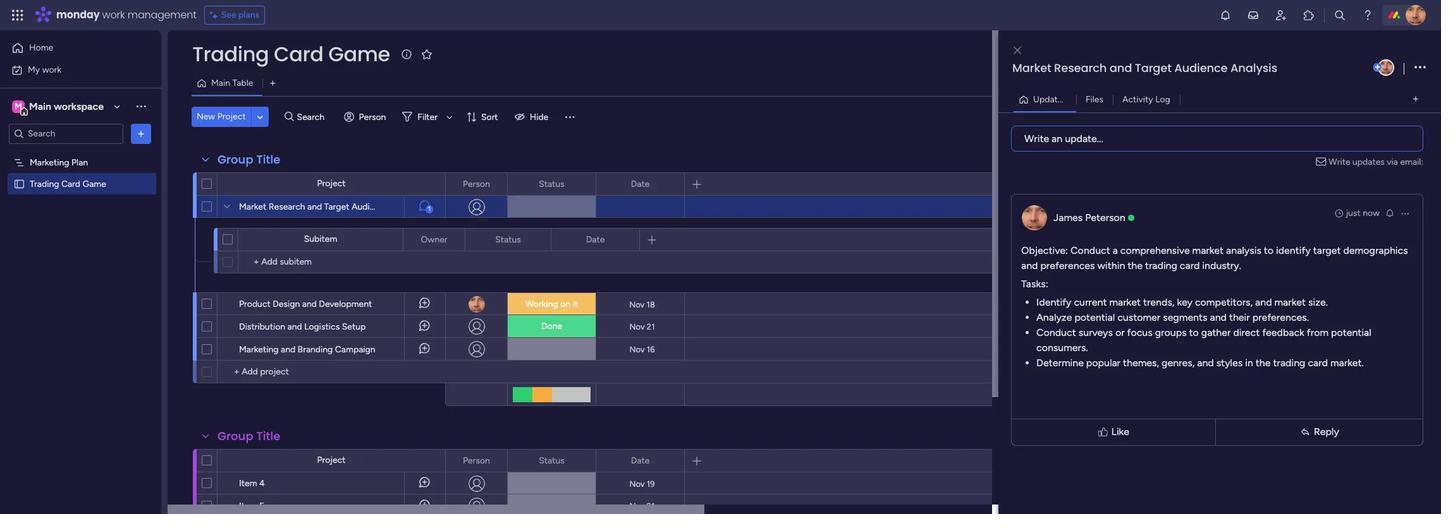 Task type: describe. For each thing, give the bounding box(es) containing it.
analysis
[[1226, 244, 1262, 256]]

or
[[1115, 327, 1125, 339]]

search everything image
[[1334, 9, 1346, 22]]

1 vertical spatial status field
[[492, 233, 524, 247]]

target
[[1313, 244, 1341, 256]]

update...
[[1065, 132, 1103, 144]]

help image
[[1362, 9, 1374, 22]]

audience inside field
[[1174, 60, 1228, 76]]

Search in workspace field
[[27, 126, 106, 141]]

4
[[259, 479, 265, 489]]

1 vertical spatial market
[[239, 202, 266, 212]]

updates
[[1353, 157, 1385, 167]]

my
[[28, 64, 40, 75]]

reply
[[1314, 426, 1339, 438]]

development
[[319, 299, 372, 310]]

filter
[[418, 112, 438, 122]]

title for date
[[256, 152, 280, 168]]

Search field
[[294, 108, 332, 126]]

inbox image
[[1247, 9, 1260, 22]]

objective:
[[1021, 244, 1068, 256]]

/
[[1069, 94, 1072, 105]]

hide button
[[509, 107, 556, 127]]

popular
[[1086, 357, 1121, 369]]

industry.
[[1202, 260, 1241, 272]]

now
[[1363, 208, 1380, 218]]

plans
[[238, 9, 259, 20]]

1 nov 21 from the top
[[630, 322, 655, 332]]

updates
[[1033, 94, 1067, 105]]

competitors,
[[1195, 296, 1253, 308]]

logistics
[[304, 322, 340, 333]]

and down "distribution and logistics setup"
[[281, 345, 295, 355]]

activity
[[1123, 94, 1153, 105]]

date field for owner
[[583, 233, 608, 247]]

see plans
[[221, 9, 259, 20]]

2 horizontal spatial market
[[1275, 296, 1306, 308]]

workspace options image
[[135, 100, 147, 113]]

and up preferences. at the bottom right of page
[[1255, 296, 1272, 308]]

main for main workspace
[[29, 100, 51, 112]]

group title field for date
[[214, 152, 284, 168]]

status for date
[[539, 179, 565, 189]]

and left styles
[[1197, 357, 1214, 369]]

date for owner
[[586, 234, 605, 245]]

nov 18
[[629, 300, 655, 310]]

Market Research and Target Audience Analysis field
[[1009, 60, 1371, 77]]

files button
[[1076, 89, 1113, 110]]

design
[[273, 299, 300, 310]]

1 horizontal spatial card
[[274, 40, 323, 68]]

nov for product design and development
[[629, 300, 645, 310]]

add to favorites image
[[420, 48, 433, 60]]

files
[[1086, 94, 1104, 105]]

and down the 'design'
[[287, 322, 302, 333]]

menu image
[[564, 111, 576, 123]]

apps image
[[1303, 9, 1315, 22]]

sort
[[481, 112, 498, 122]]

styles
[[1216, 357, 1243, 369]]

0 vertical spatial game
[[328, 40, 390, 68]]

setup
[[342, 322, 366, 333]]

2 vertical spatial date field
[[628, 454, 653, 468]]

nov for item 5
[[630, 502, 645, 511]]

research inside field
[[1054, 60, 1107, 76]]

1 horizontal spatial 1
[[1075, 94, 1078, 105]]

v2 search image
[[284, 110, 294, 124]]

group for date
[[218, 429, 253, 445]]

plan
[[71, 157, 88, 168]]

activity log button
[[1113, 89, 1180, 110]]

activity log
[[1123, 94, 1170, 105]]

updates / 1
[[1033, 94, 1078, 105]]

0 vertical spatial conduct
[[1071, 244, 1110, 256]]

updates / 1 button
[[1014, 89, 1078, 110]]

0 horizontal spatial target
[[324, 202, 349, 212]]

0 horizontal spatial card
[[1180, 260, 1200, 272]]

log
[[1155, 94, 1170, 105]]

0 horizontal spatial market research and target audience analysis
[[239, 202, 424, 212]]

preferences.
[[1253, 311, 1309, 323]]

groups
[[1155, 327, 1187, 339]]

market inside field
[[1012, 60, 1051, 76]]

m
[[15, 101, 22, 112]]

0 vertical spatial trading
[[1145, 260, 1177, 272]]

owner
[[421, 234, 447, 245]]

table
[[232, 78, 253, 89]]

main table button
[[192, 73, 263, 94]]

2 person field from the top
[[460, 454, 493, 468]]

0 vertical spatial add view image
[[270, 79, 275, 88]]

nov 16
[[629, 345, 655, 354]]

1 horizontal spatial add view image
[[1413, 95, 1418, 104]]

segments
[[1163, 311, 1208, 323]]

just now link
[[1335, 207, 1380, 220]]

5
[[259, 501, 264, 512]]

working
[[525, 299, 558, 310]]

4 nov from the top
[[629, 480, 645, 489]]

workspace
[[54, 100, 104, 112]]

feedback
[[1262, 327, 1305, 339]]

campaign
[[335, 345, 375, 355]]

new project button
[[192, 107, 251, 127]]

on
[[560, 299, 570, 310]]

2 21 from the top
[[647, 502, 655, 511]]

trading card game inside list box
[[30, 179, 106, 189]]

+ Add project text field
[[224, 365, 440, 380]]

an
[[1052, 132, 1063, 144]]

19
[[647, 480, 655, 489]]

0 horizontal spatial game
[[83, 179, 106, 189]]

product design and development
[[239, 299, 372, 310]]

and up subitem
[[307, 202, 322, 212]]

2 nov 21 from the top
[[630, 502, 655, 511]]

home
[[29, 42, 53, 53]]

their
[[1229, 311, 1250, 323]]

0 horizontal spatial potential
[[1075, 311, 1115, 323]]

1 button
[[404, 195, 445, 218]]

0 horizontal spatial james peterson image
[[1378, 59, 1394, 76]]

project inside button
[[217, 111, 246, 122]]

and right the 'design'
[[302, 299, 317, 310]]

my work button
[[8, 60, 136, 80]]

gather
[[1201, 327, 1231, 339]]

email:
[[1400, 157, 1423, 167]]

demographics
[[1343, 244, 1408, 256]]

genres,
[[1162, 357, 1195, 369]]

direct
[[1233, 327, 1260, 339]]

0 vertical spatial trading
[[192, 40, 269, 68]]

my work
[[28, 64, 61, 75]]

card inside list box
[[61, 179, 80, 189]]

date field for status
[[628, 177, 653, 191]]

workspace selection element
[[12, 99, 106, 115]]

+ Add subitem text field
[[245, 255, 376, 270]]

size.
[[1308, 296, 1328, 308]]

1 vertical spatial status
[[495, 234, 521, 245]]

write an update... button
[[1011, 126, 1423, 151]]

status field for date
[[536, 177, 568, 191]]

just
[[1346, 208, 1361, 218]]

0 horizontal spatial research
[[269, 202, 305, 212]]

reply button
[[1219, 422, 1420, 443]]

2 vertical spatial person
[[463, 456, 490, 466]]

in
[[1245, 357, 1253, 369]]

james peterson
[[1054, 212, 1126, 224]]

18
[[647, 300, 655, 310]]

item for item 4
[[239, 479, 257, 489]]

see plans button
[[204, 6, 265, 25]]

2 vertical spatial date
[[631, 456, 650, 466]]

key
[[1177, 296, 1193, 308]]

list box containing marketing plan
[[0, 149, 161, 366]]

via
[[1387, 157, 1398, 167]]

options image
[[135, 127, 147, 140]]

nov for marketing and branding campaign
[[629, 345, 645, 354]]



Task type: locate. For each thing, give the bounding box(es) containing it.
conduct down "analyze"
[[1036, 327, 1076, 339]]

1 horizontal spatial to
[[1264, 244, 1274, 256]]

analysis inside field
[[1231, 60, 1277, 76]]

1 horizontal spatial research
[[1054, 60, 1107, 76]]

surveys
[[1079, 327, 1113, 339]]

main inside button
[[211, 78, 230, 89]]

workspace image
[[12, 100, 25, 114]]

1 horizontal spatial market
[[1012, 60, 1051, 76]]

work right my
[[42, 64, 61, 75]]

1 item from the top
[[239, 479, 257, 489]]

1 horizontal spatial potential
[[1331, 327, 1372, 339]]

nov 21 down the nov 19 on the bottom
[[630, 502, 655, 511]]

2 group title from the top
[[218, 429, 280, 445]]

analysis up owner on the top left of the page
[[391, 202, 424, 212]]

the
[[1128, 260, 1143, 272], [1256, 357, 1271, 369]]

1 vertical spatial write
[[1329, 157, 1351, 167]]

distribution and logistics setup
[[239, 322, 366, 333]]

1 horizontal spatial main
[[211, 78, 230, 89]]

research up subitem
[[269, 202, 305, 212]]

trading right public board 'image' in the top of the page
[[30, 179, 59, 189]]

1 vertical spatial trading
[[1273, 357, 1306, 369]]

group title for date
[[218, 429, 280, 445]]

james peterson image
[[1406, 5, 1426, 25], [1378, 59, 1394, 76]]

1 vertical spatial date field
[[583, 233, 608, 247]]

angle down image
[[257, 112, 263, 122]]

and inside field
[[1110, 60, 1132, 76]]

0 vertical spatial group
[[218, 152, 253, 168]]

0 horizontal spatial to
[[1189, 327, 1199, 339]]

to down segments
[[1189, 327, 1199, 339]]

21 down 19
[[647, 502, 655, 511]]

1 horizontal spatial game
[[328, 40, 390, 68]]

1 up owner on the top left of the page
[[428, 206, 431, 213]]

add view image up email:
[[1413, 95, 1418, 104]]

1 horizontal spatial options image
[[1415, 59, 1426, 76]]

0 horizontal spatial audience
[[352, 202, 389, 212]]

option
[[0, 151, 161, 154]]

work inside button
[[42, 64, 61, 75]]

marketing and branding campaign
[[239, 345, 375, 355]]

0 vertical spatial 21
[[647, 322, 655, 332]]

write an update...
[[1024, 132, 1103, 144]]

it
[[573, 299, 578, 310]]

main for main table
[[211, 78, 230, 89]]

main workspace
[[29, 100, 104, 112]]

close image
[[1014, 46, 1021, 55]]

write left updates
[[1329, 157, 1351, 167]]

1 group title from the top
[[218, 152, 280, 168]]

title down angle down image
[[256, 152, 280, 168]]

game down plan
[[83, 179, 106, 189]]

new project
[[197, 111, 246, 122]]

market research and target audience analysis up subitem
[[239, 202, 424, 212]]

0 vertical spatial write
[[1024, 132, 1049, 144]]

dapulse addbtn image
[[1374, 63, 1382, 71]]

market research and target audience analysis
[[1012, 60, 1277, 76], [239, 202, 424, 212]]

0 horizontal spatial market
[[239, 202, 266, 212]]

target up activity log
[[1135, 60, 1172, 76]]

work for my
[[42, 64, 61, 75]]

1 horizontal spatial market research and target audience analysis
[[1012, 60, 1277, 76]]

a
[[1113, 244, 1118, 256]]

0 vertical spatial market
[[1012, 60, 1051, 76]]

1 horizontal spatial target
[[1135, 60, 1172, 76]]

write for write updates via email:
[[1329, 157, 1351, 167]]

card left market.
[[1308, 357, 1328, 369]]

add view image
[[270, 79, 275, 88], [1413, 95, 1418, 104]]

1 vertical spatial trading card game
[[30, 179, 106, 189]]

trading card game
[[192, 40, 390, 68], [30, 179, 106, 189]]

1 horizontal spatial marketing
[[239, 345, 279, 355]]

person button
[[339, 107, 394, 127]]

0 vertical spatial group title field
[[214, 152, 284, 168]]

0 vertical spatial date field
[[628, 177, 653, 191]]

2 title from the top
[[256, 429, 280, 445]]

trends,
[[1143, 296, 1175, 308]]

product
[[239, 299, 271, 310]]

research up /
[[1054, 60, 1107, 76]]

sort button
[[461, 107, 506, 127]]

0 horizontal spatial add view image
[[270, 79, 275, 88]]

consumers.
[[1036, 342, 1088, 354]]

group down the new project button on the left top of the page
[[218, 152, 253, 168]]

group for person
[[218, 152, 253, 168]]

audience left 1 button
[[352, 202, 389, 212]]

focus
[[1127, 327, 1153, 339]]

market up customer
[[1109, 296, 1141, 308]]

and up "tasks:"
[[1021, 260, 1038, 272]]

trading
[[192, 40, 269, 68], [30, 179, 59, 189]]

project
[[217, 111, 246, 122], [317, 178, 346, 189], [317, 455, 346, 466]]

peterson
[[1085, 212, 1126, 224]]

marketing down distribution
[[239, 345, 279, 355]]

market research and target audience analysis up activity log
[[1012, 60, 1277, 76]]

write for write an update...
[[1024, 132, 1049, 144]]

0 vertical spatial options image
[[1415, 59, 1426, 76]]

item 5
[[239, 501, 264, 512]]

0 vertical spatial date
[[631, 179, 650, 189]]

nov 21 down nov 18
[[630, 322, 655, 332]]

1 vertical spatial group
[[218, 429, 253, 445]]

21
[[647, 322, 655, 332], [647, 502, 655, 511]]

trading card game down marketing plan
[[30, 179, 106, 189]]

1 vertical spatial nov 21
[[630, 502, 655, 511]]

1 vertical spatial group title field
[[214, 429, 284, 445]]

trading down feedback
[[1273, 357, 1306, 369]]

1 vertical spatial potential
[[1331, 327, 1372, 339]]

1 vertical spatial to
[[1189, 327, 1199, 339]]

1 vertical spatial main
[[29, 100, 51, 112]]

just now
[[1346, 208, 1380, 218]]

0 vertical spatial to
[[1264, 244, 1274, 256]]

1 vertical spatial date
[[586, 234, 605, 245]]

market
[[1192, 244, 1224, 256], [1109, 296, 1141, 308], [1275, 296, 1306, 308]]

show board description image
[[399, 48, 414, 61]]

0 horizontal spatial main
[[29, 100, 51, 112]]

market up industry.
[[1192, 244, 1224, 256]]

1 vertical spatial item
[[239, 501, 257, 512]]

main right workspace icon
[[29, 100, 51, 112]]

0 horizontal spatial trading
[[1145, 260, 1177, 272]]

main left the table
[[211, 78, 230, 89]]

monday
[[56, 8, 100, 22]]

Date field
[[628, 177, 653, 191], [583, 233, 608, 247], [628, 454, 653, 468]]

1 vertical spatial audience
[[352, 202, 389, 212]]

project for person
[[317, 178, 346, 189]]

work for monday
[[102, 8, 125, 22]]

card
[[274, 40, 323, 68], [61, 179, 80, 189]]

james
[[1054, 212, 1083, 224]]

1 right /
[[1075, 94, 1078, 105]]

market up preferences. at the bottom right of page
[[1275, 296, 1306, 308]]

2 item from the top
[[239, 501, 257, 512]]

the right "within"
[[1128, 260, 1143, 272]]

1 vertical spatial conduct
[[1036, 327, 1076, 339]]

0 vertical spatial card
[[274, 40, 323, 68]]

0 vertical spatial target
[[1135, 60, 1172, 76]]

1 vertical spatial analysis
[[391, 202, 424, 212]]

person
[[359, 112, 386, 122], [463, 179, 490, 189], [463, 456, 490, 466]]

invite members image
[[1275, 9, 1288, 22]]

objective: conduct a comprehensive market analysis to identify target demographics and preferences within the trading card industry. tasks: identify current market trends, key competitors, and market size. analyze potential customer segments and their preferences. conduct surveys or focus groups to gather direct feedback from potential consumers. determine popular themes, genres, and styles in the trading card market.
[[1021, 244, 1408, 369]]

trading card game up the table
[[192, 40, 390, 68]]

1 vertical spatial work
[[42, 64, 61, 75]]

marketing for marketing plan
[[30, 157, 69, 168]]

0 vertical spatial 1
[[1075, 94, 1078, 105]]

home button
[[8, 38, 136, 58]]

market research and target audience analysis inside market research and target audience analysis field
[[1012, 60, 1277, 76]]

potential up surveys
[[1075, 311, 1115, 323]]

write left an
[[1024, 132, 1049, 144]]

0 horizontal spatial options image
[[1400, 208, 1410, 218]]

0 vertical spatial person field
[[460, 177, 493, 191]]

1 nov from the top
[[629, 300, 645, 310]]

subitem
[[304, 234, 337, 245]]

person inside person popup button
[[359, 112, 386, 122]]

0 vertical spatial card
[[1180, 260, 1200, 272]]

market
[[1012, 60, 1051, 76], [239, 202, 266, 212]]

identify
[[1276, 244, 1311, 256]]

comprehensive
[[1120, 244, 1190, 256]]

filter button
[[397, 107, 457, 127]]

0 vertical spatial title
[[256, 152, 280, 168]]

and up gather
[[1210, 311, 1227, 323]]

group title field down angle down image
[[214, 152, 284, 168]]

audience down notifications image
[[1174, 60, 1228, 76]]

conduct
[[1071, 244, 1110, 256], [1036, 327, 1076, 339]]

write
[[1024, 132, 1049, 144], [1329, 157, 1351, 167]]

1 horizontal spatial trading
[[1273, 357, 1306, 369]]

game left show board description icon
[[328, 40, 390, 68]]

trading inside list box
[[30, 179, 59, 189]]

0 horizontal spatial the
[[1128, 260, 1143, 272]]

envelope o image
[[1316, 155, 1329, 169]]

marketing inside list box
[[30, 157, 69, 168]]

write inside write an update... button
[[1024, 132, 1049, 144]]

1 horizontal spatial james peterson image
[[1406, 5, 1426, 25]]

group title up 'item 4' at bottom left
[[218, 429, 280, 445]]

options image right reminder icon
[[1400, 208, 1410, 218]]

group title for person
[[218, 152, 280, 168]]

market.
[[1331, 357, 1364, 369]]

0 vertical spatial research
[[1054, 60, 1107, 76]]

Person field
[[460, 177, 493, 191], [460, 454, 493, 468]]

1 horizontal spatial market
[[1192, 244, 1224, 256]]

to left identify
[[1264, 244, 1274, 256]]

list box
[[0, 149, 161, 366]]

customer
[[1118, 311, 1161, 323]]

Group Title field
[[214, 152, 284, 168], [214, 429, 284, 445]]

0 vertical spatial marketing
[[30, 157, 69, 168]]

group title field for person
[[214, 429, 284, 445]]

1 vertical spatial game
[[83, 179, 106, 189]]

hide
[[530, 112, 548, 122]]

working on it
[[525, 299, 578, 310]]

1 horizontal spatial the
[[1256, 357, 1271, 369]]

0 vertical spatial nov 21
[[630, 322, 655, 332]]

reminder image
[[1385, 208, 1395, 218]]

target up subitem
[[324, 202, 349, 212]]

management
[[128, 8, 196, 22]]

and up activity
[[1110, 60, 1132, 76]]

marketing plan
[[30, 157, 88, 168]]

1 vertical spatial group title
[[218, 429, 280, 445]]

marketing
[[30, 157, 69, 168], [239, 345, 279, 355]]

0 horizontal spatial card
[[61, 179, 80, 189]]

Owner field
[[418, 233, 451, 247]]

project for date
[[317, 455, 346, 466]]

determine
[[1036, 357, 1084, 369]]

1 vertical spatial person field
[[460, 454, 493, 468]]

nov
[[629, 300, 645, 310], [630, 322, 645, 332], [629, 345, 645, 354], [629, 480, 645, 489], [630, 502, 645, 511]]

1 vertical spatial 1
[[428, 206, 431, 213]]

branding
[[298, 345, 333, 355]]

1 vertical spatial person
[[463, 179, 490, 189]]

nov down the nov 19 on the bottom
[[630, 502, 645, 511]]

3 nov from the top
[[629, 345, 645, 354]]

dapulse drag 2 image
[[1000, 259, 1004, 273]]

1 title from the top
[[256, 152, 280, 168]]

16
[[647, 345, 655, 354]]

nov left 18
[[629, 300, 645, 310]]

main
[[211, 78, 230, 89], [29, 100, 51, 112]]

conduct left the a
[[1071, 244, 1110, 256]]

1 vertical spatial research
[[269, 202, 305, 212]]

distribution
[[239, 322, 285, 333]]

status field for person
[[536, 454, 568, 468]]

like button
[[1014, 414, 1213, 452]]

group title field up 'item 4' at bottom left
[[214, 429, 284, 445]]

0 vertical spatial group title
[[218, 152, 280, 168]]

group title down angle down image
[[218, 152, 280, 168]]

1 vertical spatial card
[[1308, 357, 1328, 369]]

options image right dapulse addbtn icon
[[1415, 59, 1426, 76]]

options image
[[1415, 59, 1426, 76], [1400, 208, 1410, 218]]

item 4
[[239, 479, 265, 489]]

2 group title field from the top
[[214, 429, 284, 445]]

nov left 19
[[629, 480, 645, 489]]

0 vertical spatial trading card game
[[192, 40, 390, 68]]

0 horizontal spatial market
[[1109, 296, 1141, 308]]

item left 5
[[239, 501, 257, 512]]

identify
[[1036, 296, 1072, 308]]

1 horizontal spatial card
[[1308, 357, 1328, 369]]

status for person
[[539, 456, 565, 466]]

1 group from the top
[[218, 152, 253, 168]]

5 nov from the top
[[630, 502, 645, 511]]

marketing left plan
[[30, 157, 69, 168]]

main inside workspace selection element
[[29, 100, 51, 112]]

1 vertical spatial options image
[[1400, 208, 1410, 218]]

group up 'item 4' at bottom left
[[218, 429, 253, 445]]

0 horizontal spatial trading card game
[[30, 179, 106, 189]]

1 21 from the top
[[647, 322, 655, 332]]

card left industry.
[[1180, 260, 1200, 272]]

2 nov from the top
[[630, 322, 645, 332]]

2 group from the top
[[218, 429, 253, 445]]

marketing for marketing and branding campaign
[[239, 345, 279, 355]]

0 vertical spatial main
[[211, 78, 230, 89]]

21 down 18
[[647, 322, 655, 332]]

1 horizontal spatial trading
[[192, 40, 269, 68]]

1 vertical spatial the
[[1256, 357, 1271, 369]]

like
[[1111, 426, 1129, 438]]

target inside field
[[1135, 60, 1172, 76]]

1 group title field from the top
[[214, 152, 284, 168]]

the right in on the bottom of page
[[1256, 357, 1271, 369]]

1 person field from the top
[[460, 177, 493, 191]]

public board image
[[13, 178, 25, 190]]

2 vertical spatial status
[[539, 456, 565, 466]]

arrow down image
[[442, 109, 457, 125]]

work
[[102, 8, 125, 22], [42, 64, 61, 75]]

nov 19
[[629, 480, 655, 489]]

within
[[1097, 260, 1125, 272]]

group title
[[218, 152, 280, 168], [218, 429, 280, 445]]

current
[[1074, 296, 1107, 308]]

0 vertical spatial status field
[[536, 177, 568, 191]]

research
[[1054, 60, 1107, 76], [269, 202, 305, 212]]

1 horizontal spatial work
[[102, 8, 125, 22]]

done
[[541, 321, 562, 332]]

and
[[1110, 60, 1132, 76], [307, 202, 322, 212], [1021, 260, 1038, 272], [1255, 296, 1272, 308], [302, 299, 317, 310], [1210, 311, 1227, 323], [287, 322, 302, 333], [281, 345, 295, 355], [1197, 357, 1214, 369]]

0 vertical spatial person
[[359, 112, 386, 122]]

0 horizontal spatial 1
[[428, 206, 431, 213]]

1 horizontal spatial audience
[[1174, 60, 1228, 76]]

item for item 5
[[239, 501, 257, 512]]

0 vertical spatial work
[[102, 8, 125, 22]]

work right monday
[[102, 8, 125, 22]]

title for person
[[256, 429, 280, 445]]

Trading Card Game field
[[189, 40, 393, 68]]

trading up main table
[[192, 40, 269, 68]]

0 horizontal spatial marketing
[[30, 157, 69, 168]]

1 horizontal spatial write
[[1329, 157, 1351, 167]]

1
[[1075, 94, 1078, 105], [428, 206, 431, 213]]

add view image right the table
[[270, 79, 275, 88]]

1 horizontal spatial trading card game
[[192, 40, 390, 68]]

date for status
[[631, 179, 650, 189]]

title up "4"
[[256, 429, 280, 445]]

analysis down inbox image
[[1231, 60, 1277, 76]]

item left "4"
[[239, 479, 257, 489]]

notifications image
[[1219, 9, 1232, 22]]

tasks:
[[1021, 278, 1048, 290]]

1 vertical spatial target
[[324, 202, 349, 212]]

1 vertical spatial card
[[61, 179, 80, 189]]

potential up market.
[[1331, 327, 1372, 339]]

see
[[221, 9, 236, 20]]

0 vertical spatial james peterson image
[[1406, 5, 1426, 25]]

select product image
[[11, 9, 24, 22]]

main table
[[211, 78, 253, 89]]

monday work management
[[56, 8, 196, 22]]

trading down comprehensive
[[1145, 260, 1177, 272]]

1 vertical spatial title
[[256, 429, 280, 445]]

james peterson link
[[1054, 212, 1126, 224]]

nov left 16
[[629, 345, 645, 354]]

Status field
[[536, 177, 568, 191], [492, 233, 524, 247], [536, 454, 568, 468]]

nov down nov 18
[[630, 322, 645, 332]]



Task type: vqa. For each thing, say whether or not it's contained in the screenshot.
the 2
no



